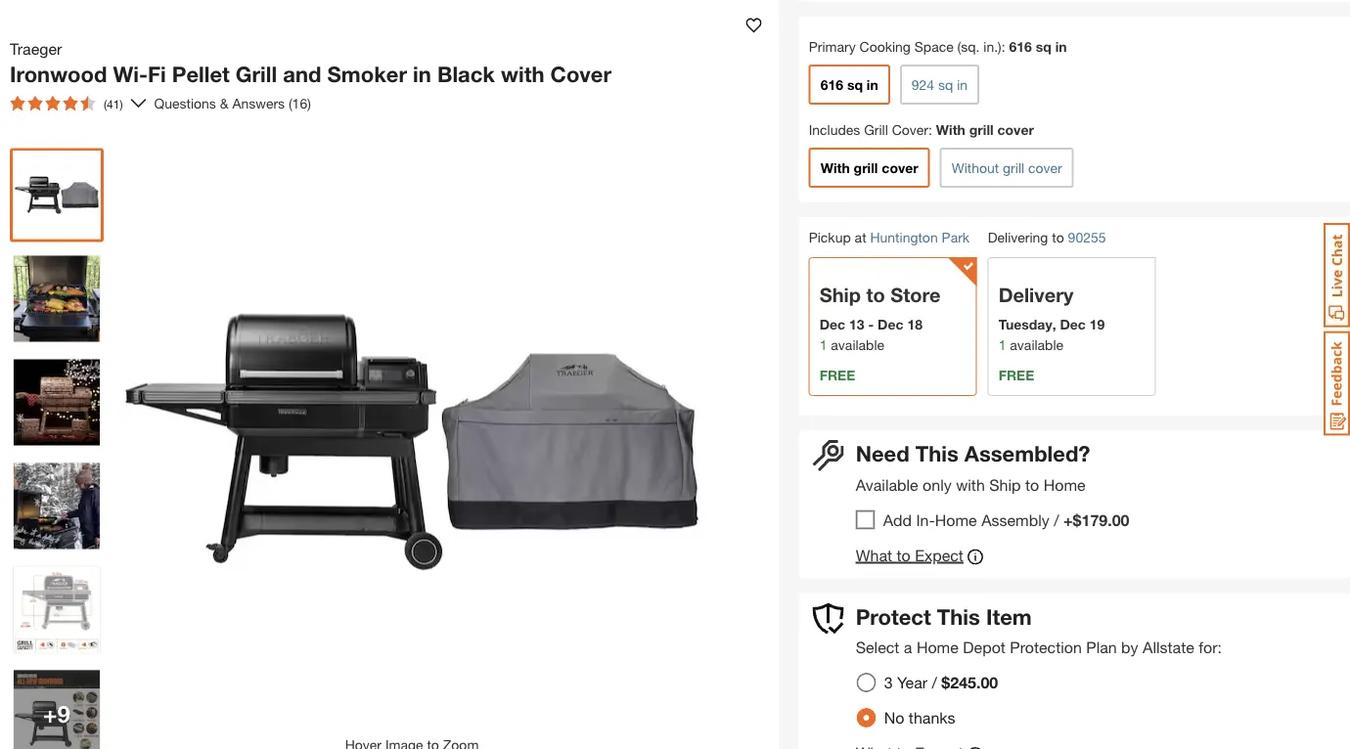 Task type: describe. For each thing, give the bounding box(es) containing it.
1 horizontal spatial with
[[936, 121, 966, 137]]

ship inside ship to store dec 13 - dec 18 1 available
[[820, 283, 861, 307]]

available
[[856, 476, 919, 494]]

9
[[57, 700, 70, 728]]

protection
[[1010, 639, 1082, 657]]

without grill cover
[[952, 159, 1063, 176]]

huntington
[[871, 229, 938, 245]]

1 horizontal spatial grill
[[970, 121, 994, 137]]

-
[[869, 316, 874, 333]]

sq for 616 sq in
[[847, 76, 863, 92]]

0 horizontal spatial :
[[929, 121, 933, 137]]

with grill cover button
[[809, 148, 930, 188]]

item
[[986, 604, 1032, 630]]

traeger pellet grills hd0051 1d.4 image
[[14, 567, 100, 653]]

answers
[[232, 95, 285, 111]]

(41) link
[[2, 88, 146, 119]]

fi
[[148, 61, 166, 87]]

without
[[952, 159, 999, 176]]

this for assembled?
[[916, 441, 959, 467]]

to for expect
[[897, 546, 911, 565]]

grill inside traeger ironwood wi-fi pellet grill and smoker in black with cover
[[236, 61, 277, 87]]

depot
[[963, 639, 1006, 657]]

cover up the without grill cover
[[998, 121, 1034, 137]]

616 sq in
[[821, 76, 879, 92]]

18
[[908, 316, 923, 333]]

179.00
[[1082, 511, 1130, 530]]

616 sq in button
[[809, 64, 890, 105]]

for:
[[1199, 639, 1222, 657]]

primary cooking space (sq. in.) : 616 sq in
[[809, 38, 1067, 54]]

a
[[904, 639, 913, 657]]

90255
[[1068, 229, 1106, 245]]

traeger pellet grills hd0051 40.2 image
[[14, 360, 100, 446]]

grill for without grill cover
[[1003, 159, 1025, 176]]

only
[[923, 476, 952, 494]]

includes
[[809, 121, 861, 137]]

traeger pellet grills hd0051 a0.3 image
[[14, 463, 100, 550]]

1 horizontal spatial /
[[1054, 511, 1060, 530]]

+
[[43, 700, 57, 728]]

924 sq in button
[[900, 64, 980, 105]]

without grill cover button
[[940, 148, 1074, 188]]

+ 9
[[43, 700, 70, 728]]

cover inside traeger ironwood wi-fi pellet grill and smoker in black with cover
[[551, 61, 612, 87]]

includes grill cover : with grill cover
[[809, 121, 1034, 137]]

1 dec from the left
[[820, 316, 846, 333]]

1 horizontal spatial cover
[[892, 121, 929, 137]]

park
[[942, 229, 970, 245]]

thanks
[[909, 709, 956, 728]]

live chat image
[[1324, 223, 1351, 328]]

pickup at huntington park
[[809, 229, 970, 245]]

traeger link
[[10, 37, 70, 61]]

2 dec from the left
[[878, 316, 904, 333]]

expect
[[915, 546, 964, 565]]

/ inside option group
[[932, 674, 938, 693]]

ship inside need this assembled? available only with ship to home
[[990, 476, 1021, 494]]

1 inside 'delivery tuesday, dec 19 1 available'
[[999, 337, 1007, 353]]

plan
[[1087, 639, 1117, 657]]

questions & answers (16)
[[154, 95, 311, 111]]

available inside 'delivery tuesday, dec 19 1 available'
[[1010, 337, 1064, 353]]

what to expect
[[856, 546, 964, 565]]

cover for without grill cover
[[1029, 159, 1063, 176]]

allstate
[[1143, 639, 1195, 657]]

in down (sq.
[[957, 76, 968, 92]]

3
[[884, 674, 893, 693]]

ironwood
[[10, 61, 107, 87]]

delivering
[[988, 229, 1049, 245]]

traeger pellet grills hd0051 e1.1 image
[[14, 256, 100, 342]]

assembled?
[[965, 441, 1091, 467]]

protect this item select a home depot protection plan by allstate for:
[[856, 604, 1222, 657]]

1 inside ship to store dec 13 - dec 18 1 available
[[820, 337, 827, 353]]

tuesday,
[[999, 316, 1057, 333]]

no
[[884, 709, 905, 728]]

space
[[915, 38, 954, 54]]

(41)
[[104, 97, 123, 111]]

to for store
[[867, 283, 885, 307]]

traeger pellet grills hd0051 64.0 image
[[14, 152, 100, 238]]

option group containing 3 year /
[[849, 666, 1014, 736]]

ship to store dec 13 - dec 18 1 available
[[820, 283, 941, 353]]

in inside traeger ironwood wi-fi pellet grill and smoker in black with cover
[[413, 61, 431, 87]]

home inside need this assembled? available only with ship to home
[[1044, 476, 1086, 494]]

with inside need this assembled? available only with ship to home
[[956, 476, 985, 494]]

1 horizontal spatial grill
[[864, 121, 889, 137]]



Task type: locate. For each thing, give the bounding box(es) containing it.
with inside button
[[821, 159, 850, 176]]

in-
[[917, 511, 935, 530]]

616 inside '616 sq in' button
[[821, 76, 844, 92]]

4.5 stars image
[[10, 95, 96, 111]]

sq right 924
[[939, 76, 954, 92]]

huntington park button
[[871, 229, 970, 245]]

available
[[831, 337, 885, 353], [1010, 337, 1064, 353]]

0 horizontal spatial with
[[501, 61, 545, 87]]

this up only
[[916, 441, 959, 467]]

available down 13
[[831, 337, 885, 353]]

to down assembled?
[[1026, 476, 1040, 494]]

smoker
[[327, 61, 407, 87]]

this up depot
[[937, 604, 980, 630]]

assembly
[[982, 511, 1050, 530]]

home inside protect this item select a home depot protection plan by allstate for:
[[917, 639, 959, 657]]

no thanks
[[884, 709, 956, 728]]

1 vertical spatial grill
[[864, 121, 889, 137]]

dec
[[820, 316, 846, 333], [878, 316, 904, 333], [1060, 316, 1086, 333]]

home up +$
[[1044, 476, 1086, 494]]

2 1 from the left
[[999, 337, 1007, 353]]

sq
[[1036, 38, 1052, 54], [847, 76, 863, 92], [939, 76, 954, 92]]

1 vertical spatial this
[[937, 604, 980, 630]]

1 vertical spatial home
[[935, 511, 977, 530]]

option group
[[849, 666, 1014, 736]]

to for 90255
[[1052, 229, 1065, 245]]

ship up add in-home assembly / +$ 179.00
[[990, 476, 1021, 494]]

questions
[[154, 95, 216, 111]]

1
[[820, 337, 827, 353], [999, 337, 1007, 353]]

+$
[[1064, 511, 1082, 530]]

1 vertical spatial with
[[821, 159, 850, 176]]

0 vertical spatial with
[[501, 61, 545, 87]]

with right only
[[956, 476, 985, 494]]

2 horizontal spatial sq
[[1036, 38, 1052, 54]]

this
[[916, 441, 959, 467], [937, 604, 980, 630]]

/ right "year"
[[932, 674, 938, 693]]

grill down includes
[[854, 159, 878, 176]]

add in-home assembly / +$ 179.00
[[883, 511, 1130, 530]]

cover
[[998, 121, 1034, 137], [882, 159, 919, 176], [1029, 159, 1063, 176]]

2 vertical spatial home
[[917, 639, 959, 657]]

to up -
[[867, 283, 885, 307]]

select
[[856, 639, 900, 657]]

grill up answers
[[236, 61, 277, 87]]

0 horizontal spatial available
[[831, 337, 885, 353]]

grill for with grill cover
[[854, 159, 878, 176]]

0 vertical spatial cover
[[551, 61, 612, 87]]

in left black
[[413, 61, 431, 87]]

90255 link
[[1068, 227, 1106, 248]]

with down includes
[[821, 159, 850, 176]]

1 horizontal spatial dec
[[878, 316, 904, 333]]

to inside button
[[897, 546, 911, 565]]

1 vertical spatial cover
[[892, 121, 929, 137]]

to inside need this assembled? available only with ship to home
[[1026, 476, 1040, 494]]

delivering to 90255
[[988, 229, 1106, 245]]

traeger ironwood wi-fi pellet grill and smoker in black with cover
[[10, 40, 612, 87]]

to inside delivering to 90255
[[1052, 229, 1065, 245]]

1 vertical spatial with
[[956, 476, 985, 494]]

to right what on the bottom right of page
[[897, 546, 911, 565]]

2 horizontal spatial dec
[[1060, 316, 1086, 333]]

wi-
[[113, 61, 148, 87]]

this inside need this assembled? available only with ship to home
[[916, 441, 959, 467]]

year
[[898, 674, 928, 693]]

with up without
[[936, 121, 966, 137]]

1 horizontal spatial 1
[[999, 337, 1007, 353]]

feedback link image
[[1324, 331, 1351, 437]]

0 vertical spatial :
[[1002, 38, 1006, 54]]

in.)
[[984, 38, 1002, 54]]

delivery
[[999, 283, 1074, 307]]

free down the tuesday,
[[999, 367, 1035, 383]]

traeger
[[10, 40, 62, 58]]

: right (sq.
[[1002, 38, 1006, 54]]

0 horizontal spatial cover
[[551, 61, 612, 87]]

0 vertical spatial with
[[936, 121, 966, 137]]

0 vertical spatial home
[[1044, 476, 1086, 494]]

store
[[891, 283, 941, 307]]

with grill cover
[[821, 159, 919, 176]]

0 horizontal spatial free
[[820, 367, 856, 383]]

with
[[936, 121, 966, 137], [821, 159, 850, 176]]

grill up with grill cover
[[864, 121, 889, 137]]

ship up 13
[[820, 283, 861, 307]]

:
[[1002, 38, 1006, 54], [929, 121, 933, 137]]

0 vertical spatial ship
[[820, 283, 861, 307]]

(16)
[[289, 95, 311, 111]]

free
[[820, 367, 856, 383], [999, 367, 1035, 383]]

1 vertical spatial :
[[929, 121, 933, 137]]

to left 90255
[[1052, 229, 1065, 245]]

with inside traeger ironwood wi-fi pellet grill and smoker in black with cover
[[501, 61, 545, 87]]

1 horizontal spatial 616
[[1010, 38, 1032, 54]]

1 vertical spatial /
[[932, 674, 938, 693]]

1 free from the left
[[820, 367, 856, 383]]

1 horizontal spatial ship
[[990, 476, 1021, 494]]

0 horizontal spatial sq
[[847, 76, 863, 92]]

delivery tuesday, dec 19 1 available
[[999, 283, 1105, 353]]

primary
[[809, 38, 856, 54]]

1 available from the left
[[831, 337, 885, 353]]

with right black
[[501, 61, 545, 87]]

sq for 924 sq in
[[939, 76, 954, 92]]

cover
[[551, 61, 612, 87], [892, 121, 929, 137]]

need this assembled? available only with ship to home
[[856, 441, 1091, 494]]

0 vertical spatial /
[[1054, 511, 1060, 530]]

924 sq in
[[912, 76, 968, 92]]

/
[[1054, 511, 1060, 530], [932, 674, 938, 693]]

0 horizontal spatial dec
[[820, 316, 846, 333]]

cover for with grill cover
[[882, 159, 919, 176]]

by
[[1122, 639, 1139, 657]]

1 horizontal spatial :
[[1002, 38, 1006, 54]]

13
[[850, 316, 865, 333]]

home up expect
[[935, 511, 977, 530]]

in down cooking
[[867, 76, 879, 92]]

free for to
[[820, 367, 856, 383]]

19
[[1090, 316, 1105, 333]]

this inside protect this item select a home depot protection plan by allstate for:
[[937, 604, 980, 630]]

924
[[912, 76, 935, 92]]

ship
[[820, 283, 861, 307], [990, 476, 1021, 494]]

1 horizontal spatial free
[[999, 367, 1035, 383]]

0 vertical spatial grill
[[236, 61, 277, 87]]

this for item
[[937, 604, 980, 630]]

$245.00
[[942, 674, 998, 693]]

0 vertical spatial 616
[[1010, 38, 1032, 54]]

add
[[883, 511, 912, 530]]

to inside ship to store dec 13 - dec 18 1 available
[[867, 283, 885, 307]]

/ left +$
[[1054, 511, 1060, 530]]

in
[[1056, 38, 1067, 54], [413, 61, 431, 87], [867, 76, 879, 92], [957, 76, 968, 92]]

traeger pellet grills hd0051 66.5 image
[[14, 671, 100, 750]]

616 right in.)
[[1010, 38, 1032, 54]]

2 horizontal spatial grill
[[1003, 159, 1025, 176]]

: down 924
[[929, 121, 933, 137]]

free down 13
[[820, 367, 856, 383]]

1 horizontal spatial available
[[1010, 337, 1064, 353]]

and
[[283, 61, 321, 87]]

cover up delivering to 90255 at the top right
[[1029, 159, 1063, 176]]

grill up without
[[970, 121, 994, 137]]

pickup
[[809, 229, 851, 245]]

need
[[856, 441, 910, 467]]

2 available from the left
[[1010, 337, 1064, 353]]

&
[[220, 95, 229, 111]]

to
[[1052, 229, 1065, 245], [867, 283, 885, 307], [1026, 476, 1040, 494], [897, 546, 911, 565]]

616
[[1010, 38, 1032, 54], [821, 76, 844, 92]]

616 down primary
[[821, 76, 844, 92]]

pellet
[[172, 61, 230, 87]]

cover down includes grill cover : with grill cover
[[882, 159, 919, 176]]

0 vertical spatial this
[[916, 441, 959, 467]]

3 year / $245.00
[[884, 674, 998, 693]]

at
[[855, 229, 867, 245]]

grill
[[236, 61, 277, 87], [864, 121, 889, 137]]

black
[[437, 61, 495, 87]]

(41) button
[[2, 88, 131, 119]]

1 horizontal spatial with
[[956, 476, 985, 494]]

grill right without
[[1003, 159, 1025, 176]]

available down the tuesday,
[[1010, 337, 1064, 353]]

sq down primary
[[847, 76, 863, 92]]

dec inside 'delivery tuesday, dec 19 1 available'
[[1060, 316, 1086, 333]]

0 horizontal spatial grill
[[236, 61, 277, 87]]

cooking
[[860, 38, 911, 54]]

0 horizontal spatial 616
[[821, 76, 844, 92]]

sq right in.)
[[1036, 38, 1052, 54]]

dec left 13
[[820, 316, 846, 333]]

in right in.)
[[1056, 38, 1067, 54]]

0 horizontal spatial ship
[[820, 283, 861, 307]]

2 free from the left
[[999, 367, 1035, 383]]

1 horizontal spatial sq
[[939, 76, 954, 92]]

what
[[856, 546, 893, 565]]

available inside ship to store dec 13 - dec 18 1 available
[[831, 337, 885, 353]]

home
[[1044, 476, 1086, 494], [935, 511, 977, 530], [917, 639, 959, 657]]

3 dec from the left
[[1060, 316, 1086, 333]]

dec left 19
[[1060, 316, 1086, 333]]

dec right -
[[878, 316, 904, 333]]

(sq.
[[958, 38, 980, 54]]

home right a at the right bottom of page
[[917, 639, 959, 657]]

0 horizontal spatial grill
[[854, 159, 878, 176]]

protect
[[856, 604, 931, 630]]

1 vertical spatial 616
[[821, 76, 844, 92]]

0 horizontal spatial 1
[[820, 337, 827, 353]]

0 horizontal spatial /
[[932, 674, 938, 693]]

1 1 from the left
[[820, 337, 827, 353]]

grill
[[970, 121, 994, 137], [854, 159, 878, 176], [1003, 159, 1025, 176]]

free for tuesday,
[[999, 367, 1035, 383]]

1 vertical spatial ship
[[990, 476, 1021, 494]]

0 horizontal spatial with
[[821, 159, 850, 176]]

what to expect button
[[856, 546, 984, 569]]



Task type: vqa. For each thing, say whether or not it's contained in the screenshot.
the bottommost TIGHT
no



